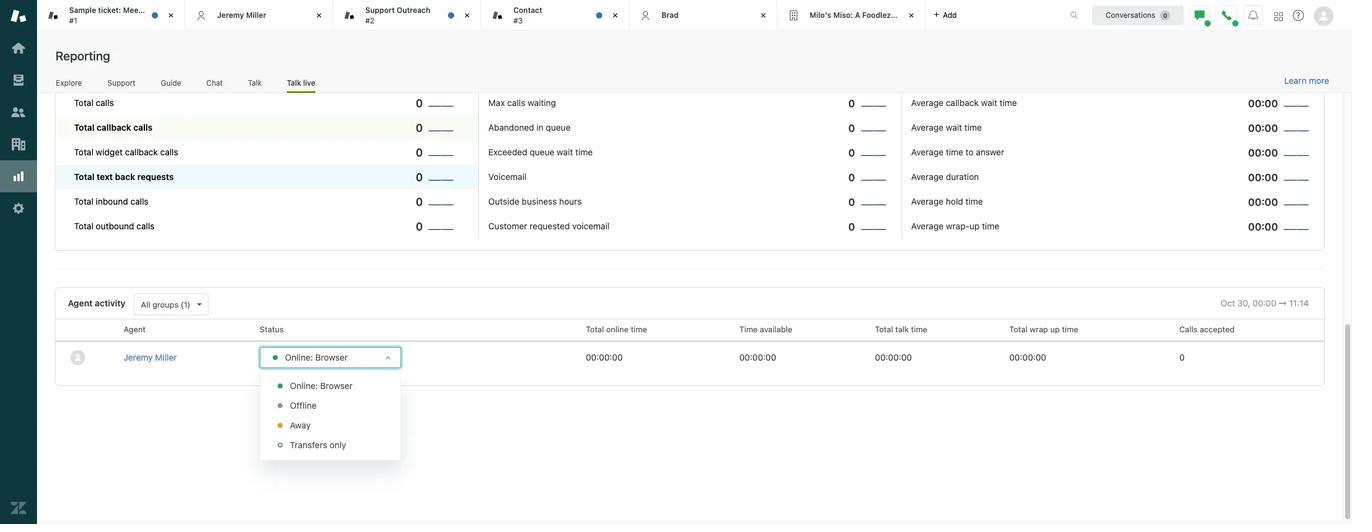 Task type: locate. For each thing, give the bounding box(es) containing it.
support inside "link"
[[107, 78, 135, 87]]

0 horizontal spatial talk
[[248, 78, 262, 87]]

jeremy
[[217, 10, 244, 20]]

tab
[[37, 0, 185, 31], [333, 0, 481, 31], [481, 0, 629, 31]]

close image
[[609, 9, 621, 22], [905, 9, 918, 22]]

close image left milo's
[[757, 9, 770, 22]]

talk left the "live"
[[287, 78, 301, 87]]

close image inside milo's miso: a foodlez subsidiary tab
[[905, 9, 918, 22]]

close image inside jeremy miller tab
[[313, 9, 325, 22]]

foodlez
[[862, 10, 891, 20]]

talk inside talk live link
[[287, 78, 301, 87]]

close image right the at the top of page
[[165, 9, 177, 22]]

0 horizontal spatial close image
[[609, 9, 621, 22]]

1 talk from the left
[[248, 78, 262, 87]]

0 horizontal spatial support
[[107, 78, 135, 87]]

brad
[[662, 10, 679, 20]]

reporting
[[56, 49, 110, 63]]

admin image
[[10, 201, 27, 217]]

support inside support outreach #2
[[365, 6, 395, 15]]

1 horizontal spatial talk
[[287, 78, 301, 87]]

1 tab from the left
[[37, 0, 185, 31]]

tab containing contact
[[481, 0, 629, 31]]

1 close image from the left
[[165, 9, 177, 22]]

talk for talk live
[[287, 78, 301, 87]]

2 talk from the left
[[287, 78, 301, 87]]

jeremy miller tab
[[185, 0, 333, 31]]

support for support outreach #2
[[365, 6, 395, 15]]

explore link
[[56, 78, 82, 91]]

subsidiary
[[893, 10, 932, 20]]

talk link
[[248, 78, 262, 91]]

contact #3
[[513, 6, 542, 25]]

close image left the #2
[[313, 9, 325, 22]]

talk inside talk link
[[248, 78, 262, 87]]

chat
[[206, 78, 223, 87]]

learn more
[[1284, 75, 1329, 86]]

organizations image
[[10, 136, 27, 152]]

the
[[143, 6, 155, 15]]

button displays agent's chat status as online. image
[[1195, 10, 1205, 20]]

zendesk products image
[[1274, 12, 1283, 21]]

#3
[[513, 16, 523, 25]]

zendesk image
[[10, 501, 27, 517]]

meet
[[123, 6, 141, 15]]

2 close image from the left
[[905, 9, 918, 22]]

3 tab from the left
[[481, 0, 629, 31]]

talk right chat
[[248, 78, 262, 87]]

0 vertical spatial support
[[365, 6, 395, 15]]

chat link
[[206, 78, 223, 91]]

talk
[[248, 78, 262, 87], [287, 78, 301, 87]]

explore
[[56, 78, 82, 87]]

support
[[365, 6, 395, 15], [107, 78, 135, 87]]

1 vertical spatial support
[[107, 78, 135, 87]]

get started image
[[10, 40, 27, 56]]

support down 'reporting'
[[107, 78, 135, 87]]

tab containing sample ticket: meet the ticket
[[37, 0, 185, 31]]

close image left brad
[[609, 9, 621, 22]]

1 horizontal spatial close image
[[905, 9, 918, 22]]

milo's miso: a foodlez subsidiary
[[810, 10, 932, 20]]

notifications image
[[1248, 10, 1258, 20]]

support up the #2
[[365, 6, 395, 15]]

2 tab from the left
[[333, 0, 481, 31]]

close image
[[165, 9, 177, 22], [313, 9, 325, 22], [461, 9, 473, 22], [757, 9, 770, 22]]

guide link
[[161, 78, 181, 91]]

#2
[[365, 16, 374, 25]]

1 horizontal spatial support
[[365, 6, 395, 15]]

close image left add dropdown button
[[905, 9, 918, 22]]

2 close image from the left
[[313, 9, 325, 22]]

4 close image from the left
[[757, 9, 770, 22]]

outreach
[[397, 6, 430, 15]]

close image left #3
[[461, 9, 473, 22]]



Task type: describe. For each thing, give the bounding box(es) containing it.
learn
[[1284, 75, 1307, 86]]

contact
[[513, 6, 542, 15]]

3 close image from the left
[[461, 9, 473, 22]]

ticket
[[157, 6, 178, 15]]

get help image
[[1293, 10, 1304, 21]]

a
[[855, 10, 860, 20]]

tab containing support outreach
[[333, 0, 481, 31]]

miller
[[246, 10, 266, 20]]

conversations
[[1106, 10, 1155, 19]]

reporting image
[[10, 168, 27, 185]]

sample
[[69, 6, 96, 15]]

milo's miso: a foodlez subsidiary tab
[[778, 0, 932, 31]]

add
[[943, 10, 957, 19]]

live
[[303, 78, 315, 87]]

brad tab
[[629, 0, 778, 31]]

zendesk support image
[[10, 8, 27, 24]]

#1
[[69, 16, 77, 25]]

milo's
[[810, 10, 831, 20]]

close image inside brad tab
[[757, 9, 770, 22]]

1 close image from the left
[[609, 9, 621, 22]]

more
[[1309, 75, 1329, 86]]

learn more link
[[1284, 75, 1329, 86]]

miso:
[[833, 10, 853, 20]]

customers image
[[10, 104, 27, 120]]

talk live
[[287, 78, 315, 87]]

ticket:
[[98, 6, 121, 15]]

guide
[[161, 78, 181, 87]]

talk for talk
[[248, 78, 262, 87]]

tabs tab list
[[37, 0, 1057, 31]]

sample ticket: meet the ticket #1
[[69, 6, 178, 25]]

support outreach #2
[[365, 6, 430, 25]]

talk live link
[[287, 78, 315, 93]]

add button
[[926, 0, 964, 30]]

support link
[[107, 78, 136, 91]]

views image
[[10, 72, 27, 88]]

jeremy miller
[[217, 10, 266, 20]]

support for support
[[107, 78, 135, 87]]

conversations button
[[1092, 5, 1184, 25]]

main element
[[0, 0, 37, 525]]



Task type: vqa. For each thing, say whether or not it's contained in the screenshot.
Contact #3
yes



